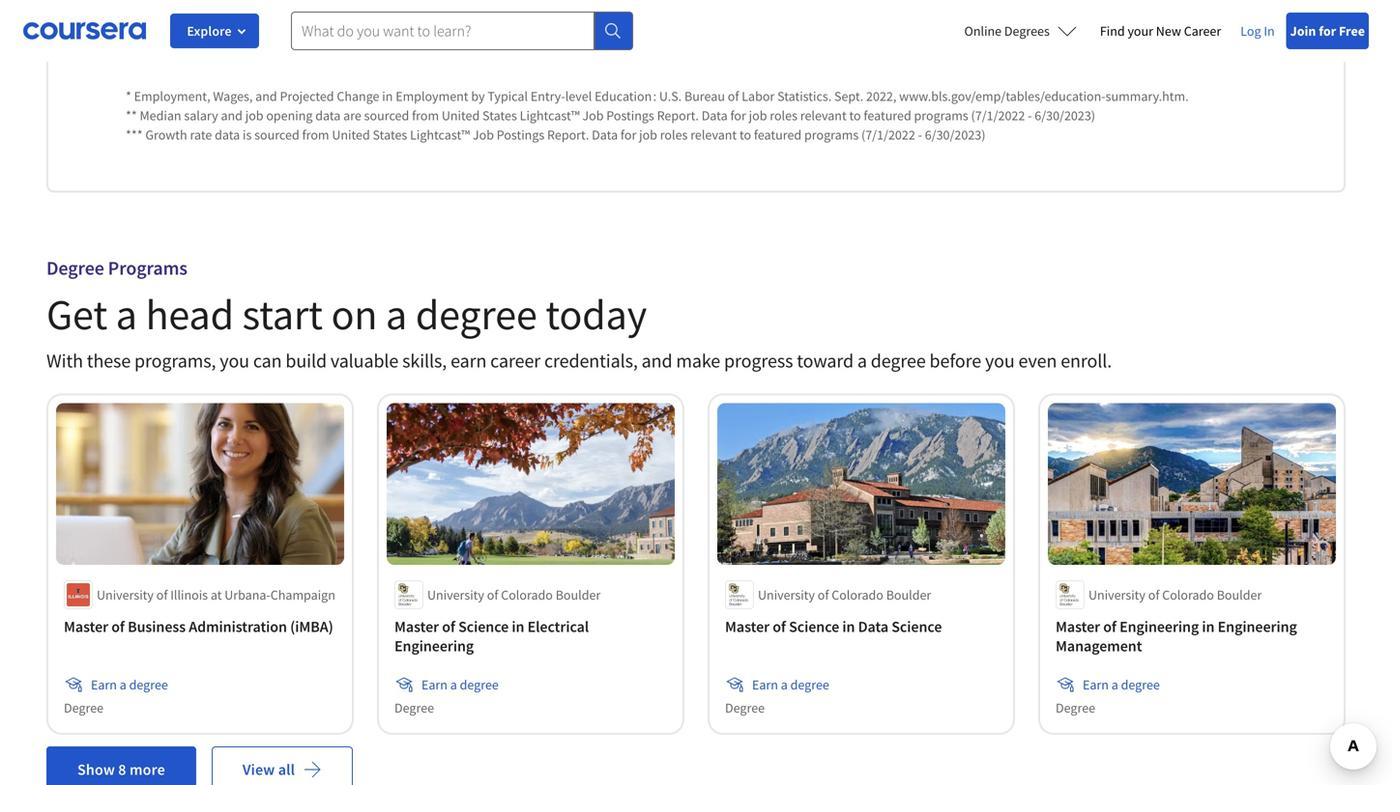 Task type: locate. For each thing, give the bounding box(es) containing it.
earn a degree down master of science in electrical engineering
[[422, 677, 499, 694]]

0 horizontal spatial to
[[740, 126, 751, 144]]

report. down u.s.
[[657, 107, 699, 124]]

management
[[1056, 637, 1142, 657]]

4 earn from the left
[[1083, 677, 1109, 694]]

united down the are
[[332, 126, 370, 144]]

1 vertical spatial data
[[592, 126, 618, 144]]

report. down level
[[547, 126, 589, 144]]

0 horizontal spatial engineering
[[394, 637, 474, 657]]

at
[[211, 587, 222, 604]]

online
[[964, 22, 1002, 40]]

2 colorado from the left
[[832, 587, 884, 604]]

colorado up master of engineering in engineering management link
[[1162, 587, 1214, 604]]

earn for master of engineering in engineering management
[[1083, 677, 1109, 694]]

lightcast™ down entry-
[[520, 107, 580, 124]]

colorado
[[501, 587, 553, 604], [832, 587, 884, 604], [1162, 587, 1214, 604]]

2 master from the left
[[394, 618, 439, 637]]

3 boulder from the left
[[1217, 587, 1262, 604]]

earn a degree for master of engineering in engineering management
[[1083, 677, 1160, 694]]

programs down 'www.bls.gov/emp/tables/education-'
[[914, 107, 968, 124]]

(7/1/2022
[[971, 107, 1025, 124], [861, 126, 915, 144]]

university of colorado boulder up 'master of engineering in engineering management'
[[1089, 587, 1262, 604]]

university of colorado boulder up master of science in electrical engineering link
[[427, 587, 601, 604]]

master inside master of science in electrical engineering
[[394, 618, 439, 637]]

data inside collection element
[[858, 618, 889, 637]]

0 horizontal spatial featured
[[754, 126, 802, 144]]

4 earn a degree from the left
[[1083, 677, 1160, 694]]

earn
[[451, 349, 487, 373]]

0 vertical spatial programs
[[914, 107, 968, 124]]

degree inside degree programs get a head start on a degree today with these programs, you can build valuable skills, earn career credentials, and make progress toward a degree before you even enroll.
[[46, 256, 104, 280]]

science for electrical
[[458, 618, 509, 637]]

1 vertical spatial to
[[740, 126, 751, 144]]

university of colorado boulder for data
[[758, 587, 931, 604]]

job down education :
[[639, 126, 657, 144]]

more
[[130, 761, 165, 780]]

colorado for electrical
[[501, 587, 553, 604]]

relevant down statistics.
[[800, 107, 847, 124]]

boulder
[[556, 587, 601, 604], [886, 587, 931, 604], [1217, 587, 1262, 604]]

0 horizontal spatial explore
[[187, 22, 232, 40]]

boulder up electrical
[[556, 587, 601, 604]]

3 university from the left
[[758, 587, 815, 604]]

you
[[220, 349, 249, 373], [985, 349, 1015, 373]]

master of engineering in engineering management link
[[1056, 618, 1328, 657]]

of
[[728, 87, 739, 105], [156, 587, 168, 604], [487, 587, 498, 604], [818, 587, 829, 604], [1148, 587, 1160, 604], [111, 618, 125, 637], [442, 618, 455, 637], [773, 618, 786, 637], [1103, 618, 1117, 637]]

a
[[116, 288, 137, 341], [386, 288, 407, 341], [857, 349, 867, 373], [120, 677, 126, 694], [450, 677, 457, 694], [781, 677, 788, 694], [1112, 677, 1118, 694]]

2 vertical spatial data
[[858, 618, 889, 637]]

0 vertical spatial data
[[315, 107, 341, 124]]

in inside 'master of engineering in engineering management'
[[1202, 618, 1215, 637]]

united down by
[[442, 107, 480, 124]]

1 vertical spatial data
[[215, 126, 240, 144]]

master inside 'master of engineering in engineering management'
[[1056, 618, 1100, 637]]

degree down the business
[[129, 677, 168, 694]]

free
[[1339, 22, 1365, 40]]

view
[[243, 761, 275, 780]]

1 horizontal spatial boulder
[[886, 587, 931, 604]]

1 horizontal spatial and
[[255, 87, 277, 105]]

3 university of colorado boulder from the left
[[1089, 587, 1262, 604]]

sourced down opening
[[254, 126, 299, 144]]

0 horizontal spatial all
[[278, 761, 295, 780]]

0 horizontal spatial -
[[918, 126, 922, 144]]

degree for master of business administration (imba)
[[129, 677, 168, 694]]

1 horizontal spatial university of colorado boulder
[[758, 587, 931, 604]]

6/30/2023)
[[1035, 107, 1095, 124], [925, 126, 986, 144]]

lightcast™ down the employment at the top left of page
[[410, 126, 470, 144]]

degree for master of science in data science
[[725, 700, 765, 717]]

0 horizontal spatial job
[[473, 126, 494, 144]]

boulder up master of engineering in engineering management link
[[1217, 587, 1262, 604]]

earn a degree down master of science in data science
[[752, 677, 829, 694]]

university up master of science in electrical engineering
[[427, 587, 484, 604]]

0 horizontal spatial university of colorado boulder
[[427, 587, 601, 604]]

0 vertical spatial states
[[482, 107, 517, 124]]

data left is
[[215, 126, 240, 144]]

0 vertical spatial roles
[[770, 107, 798, 124]]

0 horizontal spatial postings
[[497, 126, 545, 144]]

(7/1/2022 down 'www.bls.gov/emp/tables/education-'
[[971, 107, 1025, 124]]

1 horizontal spatial engineering
[[1120, 618, 1199, 637]]

for down education :
[[621, 126, 636, 144]]

2 university from the left
[[427, 587, 484, 604]]

featured down labor
[[754, 126, 802, 144]]

build
[[286, 349, 327, 373]]

1 vertical spatial lightcast™
[[410, 126, 470, 144]]

2 university of colorado boulder from the left
[[758, 587, 931, 604]]

opening
[[266, 107, 313, 124]]

2 vertical spatial for
[[621, 126, 636, 144]]

valuable
[[330, 349, 399, 373]]

2 horizontal spatial for
[[1319, 22, 1336, 40]]

a down master of science in electrical engineering
[[450, 677, 457, 694]]

in for master of engineering in engineering management
[[1202, 618, 1215, 637]]

1 horizontal spatial featured
[[864, 107, 911, 124]]

1 university of colorado boulder from the left
[[427, 587, 601, 604]]

2 horizontal spatial data
[[858, 618, 889, 637]]

sourced
[[364, 107, 409, 124], [254, 126, 299, 144]]

find your new career link
[[1092, 14, 1229, 48]]

postings down education :
[[606, 107, 654, 124]]

from
[[412, 107, 439, 124], [302, 126, 329, 144]]

0 vertical spatial all
[[1147, 8, 1163, 28]]

u.s.
[[659, 87, 682, 105]]

explore inside popup button
[[187, 22, 232, 40]]

job down labor
[[749, 107, 767, 124]]

postings
[[606, 107, 654, 124], [497, 126, 545, 144]]

4 master from the left
[[1056, 618, 1100, 637]]

typical
[[488, 87, 528, 105]]

master
[[64, 618, 108, 637], [394, 618, 439, 637], [725, 618, 770, 637], [1056, 618, 1100, 637]]

master of engineering in engineering management
[[1056, 618, 1297, 657]]

in for master of science in electrical engineering
[[512, 618, 524, 637]]

0 vertical spatial for
[[1319, 22, 1336, 40]]

statistics.
[[777, 87, 832, 105]]

postings down typical
[[497, 126, 545, 144]]

degree
[[416, 288, 537, 341], [871, 349, 926, 373], [129, 677, 168, 694], [460, 677, 499, 694], [790, 677, 829, 694], [1121, 677, 1160, 694]]

degree for master of science in electrical engineering
[[460, 677, 499, 694]]

head
[[146, 288, 234, 341]]

to down sept.
[[849, 107, 861, 124]]

1 horizontal spatial postings
[[606, 107, 654, 124]]

business
[[128, 618, 186, 637]]

1 master from the left
[[64, 618, 108, 637]]

1 earn a degree from the left
[[91, 677, 168, 694]]

(7/1/2022 down 2022, at the right top of the page
[[861, 126, 915, 144]]

job down level
[[582, 107, 604, 124]]

boulder for data
[[886, 587, 931, 604]]

1 university from the left
[[97, 587, 154, 604]]

states down change
[[373, 126, 407, 144]]

1 horizontal spatial programs
[[914, 107, 968, 124]]

science
[[458, 618, 509, 637], [789, 618, 839, 637], [892, 618, 942, 637]]

2 horizontal spatial colorado
[[1162, 587, 1214, 604]]

boulder up master of science in data science link
[[886, 587, 931, 604]]

0 vertical spatial united
[[442, 107, 480, 124]]

explore all certificates
[[1094, 8, 1239, 28]]

0 horizontal spatial data
[[592, 126, 618, 144]]

1 science from the left
[[458, 618, 509, 637]]

degree down management
[[1121, 677, 1160, 694]]

1 vertical spatial -
[[918, 126, 922, 144]]

explore button
[[170, 14, 259, 48]]

0 vertical spatial 6/30/2023)
[[1035, 107, 1095, 124]]

1 vertical spatial 6/30/2023)
[[925, 126, 986, 144]]

0 vertical spatial postings
[[606, 107, 654, 124]]

data
[[315, 107, 341, 124], [215, 126, 240, 144]]

2 earn a degree from the left
[[422, 677, 499, 694]]

earn up show 8 more button
[[91, 677, 117, 694]]

bureau
[[684, 87, 725, 105]]

1 horizontal spatial 6/30/2023)
[[1035, 107, 1095, 124]]

0 horizontal spatial lightcast™
[[410, 126, 470, 144]]

*
[[126, 87, 131, 105]]

1 horizontal spatial all
[[1147, 8, 1163, 28]]

coursera image
[[23, 15, 146, 46]]

and up opening
[[255, 87, 277, 105]]

0 vertical spatial lightcast™
[[520, 107, 580, 124]]

rate
[[190, 126, 212, 144]]

0 horizontal spatial programs
[[804, 126, 859, 144]]

1 horizontal spatial (7/1/2022
[[971, 107, 1025, 124]]

in for master of science in data science
[[842, 618, 855, 637]]

degree for master of engineering in engineering management
[[1121, 677, 1160, 694]]

What do you want to learn? text field
[[291, 12, 595, 50]]

earn down management
[[1083, 677, 1109, 694]]

university up master of science in data science
[[758, 587, 815, 604]]

degree down master of science in data science
[[790, 677, 829, 694]]

0 horizontal spatial united
[[332, 126, 370, 144]]

master of science in data science
[[725, 618, 942, 637]]

job
[[245, 107, 263, 124], [749, 107, 767, 124], [639, 126, 657, 144]]

3 earn a degree from the left
[[752, 677, 829, 694]]

collection element
[[35, 224, 1357, 786]]

university up management
[[1089, 587, 1146, 604]]

degree down master of science in electrical engineering
[[460, 677, 499, 694]]

explore
[[1094, 8, 1144, 28], [187, 22, 232, 40]]

0 vertical spatial (7/1/2022
[[971, 107, 1025, 124]]

0 horizontal spatial science
[[458, 618, 509, 637]]

from down opening
[[302, 126, 329, 144]]

None search field
[[291, 12, 633, 50]]

1 horizontal spatial colorado
[[832, 587, 884, 604]]

colorado up master of science in electrical engineering link
[[501, 587, 553, 604]]

0 vertical spatial relevant
[[800, 107, 847, 124]]

and down wages,
[[221, 107, 243, 124]]

science inside master of science in electrical engineering
[[458, 618, 509, 637]]

university of colorado boulder up master of science in data science
[[758, 587, 931, 604]]

0 vertical spatial and
[[255, 87, 277, 105]]

1 horizontal spatial report.
[[657, 107, 699, 124]]

for down labor
[[730, 107, 746, 124]]

2 boulder from the left
[[886, 587, 931, 604]]

1 vertical spatial relevant
[[690, 126, 737, 144]]

1 horizontal spatial job
[[582, 107, 604, 124]]

toward
[[797, 349, 854, 373]]

and left make
[[642, 349, 672, 373]]

employment,
[[134, 87, 210, 105]]

1 vertical spatial united
[[332, 126, 370, 144]]

in inside master of science in electrical engineering
[[512, 618, 524, 637]]

a up show 8 more button
[[120, 677, 126, 694]]

find
[[1100, 22, 1125, 40]]

you left the even
[[985, 349, 1015, 373]]

1 horizontal spatial sourced
[[364, 107, 409, 124]]

master for master of business administration (imba)
[[64, 618, 108, 637]]

for right the join
[[1319, 22, 1336, 40]]

3 earn from the left
[[752, 677, 778, 694]]

1 vertical spatial (7/1/2022
[[861, 126, 915, 144]]

lightcast™
[[520, 107, 580, 124], [410, 126, 470, 144]]

in
[[1264, 22, 1275, 40]]

earn a degree down management
[[1083, 677, 1160, 694]]

earn a degree for master of science in data science
[[752, 677, 829, 694]]

data left the are
[[315, 107, 341, 124]]

1 vertical spatial all
[[278, 761, 295, 780]]

earn down master of science in electrical engineering
[[422, 677, 448, 694]]

all for view
[[278, 761, 295, 780]]

0 vertical spatial report.
[[657, 107, 699, 124]]

1 horizontal spatial relevant
[[800, 107, 847, 124]]

relevant down bureau
[[690, 126, 737, 144]]

degree for master of engineering in engineering management
[[1056, 700, 1095, 717]]

and
[[255, 87, 277, 105], [221, 107, 243, 124], [642, 349, 672, 373]]

0 horizontal spatial and
[[221, 107, 243, 124]]

4 university from the left
[[1089, 587, 1146, 604]]

1 horizontal spatial data
[[702, 107, 728, 124]]

online degrees button
[[949, 10, 1092, 52]]

university of colorado boulder for engineering
[[1089, 587, 1262, 604]]

master for master of science in electrical engineering
[[394, 618, 439, 637]]

labor
[[742, 87, 775, 105]]

university
[[97, 587, 154, 604], [427, 587, 484, 604], [758, 587, 815, 604], [1089, 587, 1146, 604]]

1 boulder from the left
[[556, 587, 601, 604]]

job down by
[[473, 126, 494, 144]]

1 horizontal spatial science
[[789, 618, 839, 637]]

electrical
[[527, 618, 589, 637]]

1 horizontal spatial for
[[730, 107, 746, 124]]

job
[[582, 107, 604, 124], [473, 126, 494, 144]]

1 vertical spatial postings
[[497, 126, 545, 144]]

0 horizontal spatial sourced
[[254, 126, 299, 144]]

0 horizontal spatial from
[[302, 126, 329, 144]]

featured down 2022, at the right top of the page
[[864, 107, 911, 124]]

0 horizontal spatial report.
[[547, 126, 589, 144]]

earn a degree
[[91, 677, 168, 694], [422, 677, 499, 694], [752, 677, 829, 694], [1083, 677, 1160, 694]]

0 horizontal spatial states
[[373, 126, 407, 144]]

0 vertical spatial from
[[412, 107, 439, 124]]

all inside collection element
[[278, 761, 295, 780]]

2 horizontal spatial and
[[642, 349, 672, 373]]

today
[[546, 288, 647, 341]]

growth
[[145, 126, 187, 144]]

a right get
[[116, 288, 137, 341]]

job up is
[[245, 107, 263, 124]]

from down the employment at the top left of page
[[412, 107, 439, 124]]

1 vertical spatial job
[[473, 126, 494, 144]]

1 horizontal spatial to
[[849, 107, 861, 124]]

3 master from the left
[[725, 618, 770, 637]]

all for explore
[[1147, 8, 1163, 28]]

0 vertical spatial data
[[702, 107, 728, 124]]

earn a degree for master of business administration (imba)
[[91, 677, 168, 694]]

all
[[1147, 8, 1163, 28], [278, 761, 295, 780]]

report.
[[657, 107, 699, 124], [547, 126, 589, 144]]

0 horizontal spatial colorado
[[501, 587, 553, 604]]

2 science from the left
[[789, 618, 839, 637]]

sourced right the are
[[364, 107, 409, 124]]

university of colorado boulder
[[427, 587, 601, 604], [758, 587, 931, 604], [1089, 587, 1262, 604]]

2 earn from the left
[[422, 677, 448, 694]]

is
[[243, 126, 252, 144]]

to down labor
[[740, 126, 751, 144]]

earn for master of science in data science
[[752, 677, 778, 694]]

1 earn from the left
[[91, 677, 117, 694]]

engineering
[[1120, 618, 1199, 637], [1218, 618, 1297, 637], [394, 637, 474, 657]]

1 horizontal spatial from
[[412, 107, 439, 124]]

you left the "can"
[[220, 349, 249, 373]]

earn a degree down the business
[[91, 677, 168, 694]]

8
[[118, 761, 126, 780]]

programs
[[914, 107, 968, 124], [804, 126, 859, 144]]

1 horizontal spatial data
[[315, 107, 341, 124]]

featured
[[864, 107, 911, 124], [754, 126, 802, 144]]

2 vertical spatial and
[[642, 349, 672, 373]]

1 colorado from the left
[[501, 587, 553, 604]]

data
[[702, 107, 728, 124], [592, 126, 618, 144], [858, 618, 889, 637]]

0 horizontal spatial boulder
[[556, 587, 601, 604]]

programs down sept.
[[804, 126, 859, 144]]

2 horizontal spatial university of colorado boulder
[[1089, 587, 1262, 604]]

1 horizontal spatial explore
[[1094, 8, 1144, 28]]

earn down master of science in data science
[[752, 677, 778, 694]]

0 horizontal spatial roles
[[660, 126, 688, 144]]

university up the business
[[97, 587, 154, 604]]

in
[[382, 87, 393, 105], [512, 618, 524, 637], [842, 618, 855, 637], [1202, 618, 1215, 637]]

roles down u.s.
[[660, 126, 688, 144]]

roles down statistics.
[[770, 107, 798, 124]]

boulder for engineering
[[1217, 587, 1262, 604]]

2 horizontal spatial boulder
[[1217, 587, 1262, 604]]

degree programs get a head start on a degree today with these programs, you can build valuable skills, earn career credentials, and make progress toward a degree before you even enroll.
[[46, 256, 1112, 373]]

earn a degree for master of science in electrical engineering
[[422, 677, 499, 694]]

colorado up master of science in data science link
[[832, 587, 884, 604]]

0 vertical spatial featured
[[864, 107, 911, 124]]

states down typical
[[482, 107, 517, 124]]

3 colorado from the left
[[1162, 587, 1214, 604]]



Task type: describe. For each thing, give the bounding box(es) containing it.
of inside * employment, wages, and projected change in employment by typical entry-level education : u.s. bureau of labor statistics. sept. 2022, www.bls.gov/emp/tables/education-summary.htm. ** median salary and job opening data are sourced from united states lightcast™ job postings report. data for job roles relevant to featured programs (7/1/2022 - 6/30/2023) *** growth rate data is sourced from united states lightcast™ job postings report. data for job roles relevant to featured programs (7/1/2022 - 6/30/2023)
[[728, 87, 739, 105]]

degree for master of business administration (imba)
[[64, 700, 104, 717]]

earn for master of science in electrical engineering
[[422, 677, 448, 694]]

1 vertical spatial roles
[[660, 126, 688, 144]]

new
[[1156, 22, 1181, 40]]

champaign
[[270, 587, 335, 604]]

these
[[87, 349, 131, 373]]

median
[[140, 107, 181, 124]]

2 you from the left
[[985, 349, 1015, 373]]

online degrees
[[964, 22, 1050, 40]]

log in
[[1241, 22, 1275, 40]]

degree for master of science in electrical engineering
[[394, 700, 434, 717]]

university for master of science in data science
[[758, 587, 815, 604]]

**
[[126, 107, 137, 124]]

career
[[1184, 22, 1221, 40]]

university of colorado boulder for electrical
[[427, 587, 601, 604]]

1 vertical spatial sourced
[[254, 126, 299, 144]]

are
[[343, 107, 361, 124]]

a right toward in the right of the page
[[857, 349, 867, 373]]

level
[[565, 87, 592, 105]]

change
[[337, 87, 379, 105]]

1 vertical spatial report.
[[547, 126, 589, 144]]

master of business administration (imba) link
[[64, 618, 336, 637]]

1 horizontal spatial united
[[442, 107, 480, 124]]

programs,
[[134, 349, 216, 373]]

university for master of business administration (imba)
[[97, 587, 154, 604]]

(imba)
[[290, 618, 333, 637]]

0 horizontal spatial relevant
[[690, 126, 737, 144]]

with
[[46, 349, 83, 373]]

2 horizontal spatial engineering
[[1218, 618, 1297, 637]]

your
[[1128, 22, 1153, 40]]

***
[[126, 126, 143, 144]]

urbana-
[[225, 587, 270, 604]]

start
[[242, 288, 323, 341]]

2 horizontal spatial job
[[749, 107, 767, 124]]

master of science in electrical engineering link
[[394, 618, 667, 657]]

employment
[[396, 87, 468, 105]]

show 8 more button
[[46, 747, 196, 786]]

in inside * employment, wages, and projected change in employment by typical entry-level education : u.s. bureau of labor statistics. sept. 2022, www.bls.gov/emp/tables/education-summary.htm. ** median salary and job opening data are sourced from united states lightcast™ job postings report. data for job roles relevant to featured programs (7/1/2022 - 6/30/2023) *** growth rate data is sourced from united states lightcast™ job postings report. data for job roles relevant to featured programs (7/1/2022 - 6/30/2023)
[[382, 87, 393, 105]]

career
[[490, 349, 541, 373]]

before
[[930, 349, 981, 373]]

colorado for data
[[832, 587, 884, 604]]

1 vertical spatial states
[[373, 126, 407, 144]]

1 vertical spatial from
[[302, 126, 329, 144]]

0 vertical spatial to
[[849, 107, 861, 124]]

www.bls.gov/emp/tables/education-
[[899, 87, 1106, 105]]

explore all certificates link
[[1094, 8, 1266, 32]]

degree for master of science in data science
[[790, 677, 829, 694]]

salary
[[184, 107, 218, 124]]

university for master of engineering in engineering management
[[1089, 587, 1146, 604]]

master for master of engineering in engineering management
[[1056, 618, 1100, 637]]

0 horizontal spatial data
[[215, 126, 240, 144]]

master of business administration (imba)
[[64, 618, 333, 637]]

show
[[77, 761, 115, 780]]

progress
[[724, 349, 793, 373]]

colorado for engineering
[[1162, 587, 1214, 604]]

a right on
[[386, 288, 407, 341]]

master for master of science in data science
[[725, 618, 770, 637]]

boulder for electrical
[[556, 587, 601, 604]]

master of science in electrical engineering
[[394, 618, 589, 657]]

explore for explore
[[187, 22, 232, 40]]

projected
[[280, 87, 334, 105]]

engineering inside master of science in electrical engineering
[[394, 637, 474, 657]]

enroll.
[[1061, 349, 1112, 373]]

university of illinois at urbana-champaign
[[97, 587, 335, 604]]

wages,
[[213, 87, 253, 105]]

log
[[1241, 22, 1261, 40]]

earn for master of business administration (imba)
[[91, 677, 117, 694]]

degree left before
[[871, 349, 926, 373]]

administration
[[189, 618, 287, 637]]

3 science from the left
[[892, 618, 942, 637]]

0 vertical spatial -
[[1028, 107, 1032, 124]]

summary.htm.
[[1106, 87, 1189, 105]]

a down management
[[1112, 677, 1118, 694]]

sept.
[[834, 87, 864, 105]]

1 horizontal spatial job
[[639, 126, 657, 144]]

join for free
[[1290, 22, 1365, 40]]

certificates
[[1166, 8, 1239, 28]]

1 horizontal spatial roles
[[770, 107, 798, 124]]

education :
[[595, 87, 657, 105]]

join
[[1290, 22, 1316, 40]]

1 vertical spatial for
[[730, 107, 746, 124]]

science for data
[[789, 618, 839, 637]]

1 you from the left
[[220, 349, 249, 373]]

of inside 'master of engineering in engineering management'
[[1103, 618, 1117, 637]]

view all
[[243, 761, 295, 780]]

illinois
[[170, 587, 208, 604]]

master of science in data science link
[[725, 618, 998, 637]]

degrees
[[1004, 22, 1050, 40]]

programs
[[108, 256, 187, 280]]

1 vertical spatial and
[[221, 107, 243, 124]]

degree up the earn
[[416, 288, 537, 341]]

0 horizontal spatial 6/30/2023)
[[925, 126, 986, 144]]

1 horizontal spatial lightcast™
[[520, 107, 580, 124]]

join for free link
[[1286, 13, 1369, 49]]

1 horizontal spatial states
[[482, 107, 517, 124]]

of inside master of science in electrical engineering
[[442, 618, 455, 637]]

credentials,
[[544, 349, 638, 373]]

view all link
[[212, 747, 353, 786]]

explore for explore all certificates
[[1094, 8, 1144, 28]]

skills,
[[402, 349, 447, 373]]

get
[[46, 288, 107, 341]]

can
[[253, 349, 282, 373]]

a down master of science in data science
[[781, 677, 788, 694]]

on
[[331, 288, 377, 341]]

1 vertical spatial featured
[[754, 126, 802, 144]]

0 horizontal spatial for
[[621, 126, 636, 144]]

entry-
[[531, 87, 565, 105]]

1 vertical spatial programs
[[804, 126, 859, 144]]

university for master of science in electrical engineering
[[427, 587, 484, 604]]

0 vertical spatial sourced
[[364, 107, 409, 124]]

find your new career
[[1100, 22, 1221, 40]]

make
[[676, 349, 720, 373]]

* employment, wages, and projected change in employment by typical entry-level education : u.s. bureau of labor statistics. sept. 2022, www.bls.gov/emp/tables/education-summary.htm. ** median salary and job opening data are sourced from united states lightcast™ job postings report. data for job roles relevant to featured programs (7/1/2022 - 6/30/2023) *** growth rate data is sourced from united states lightcast™ job postings report. data for job roles relevant to featured programs (7/1/2022 - 6/30/2023)
[[126, 87, 1191, 144]]

show 8 more
[[77, 761, 165, 780]]

and inside degree programs get a head start on a degree today with these programs, you can build valuable skills, earn career credentials, and make progress toward a degree before you even enroll.
[[642, 349, 672, 373]]

2022,
[[866, 87, 897, 105]]

log in link
[[1229, 19, 1286, 43]]

0 horizontal spatial job
[[245, 107, 263, 124]]

even
[[1019, 349, 1057, 373]]

by
[[471, 87, 485, 105]]



Task type: vqa. For each thing, say whether or not it's contained in the screenshot.
the are
yes



